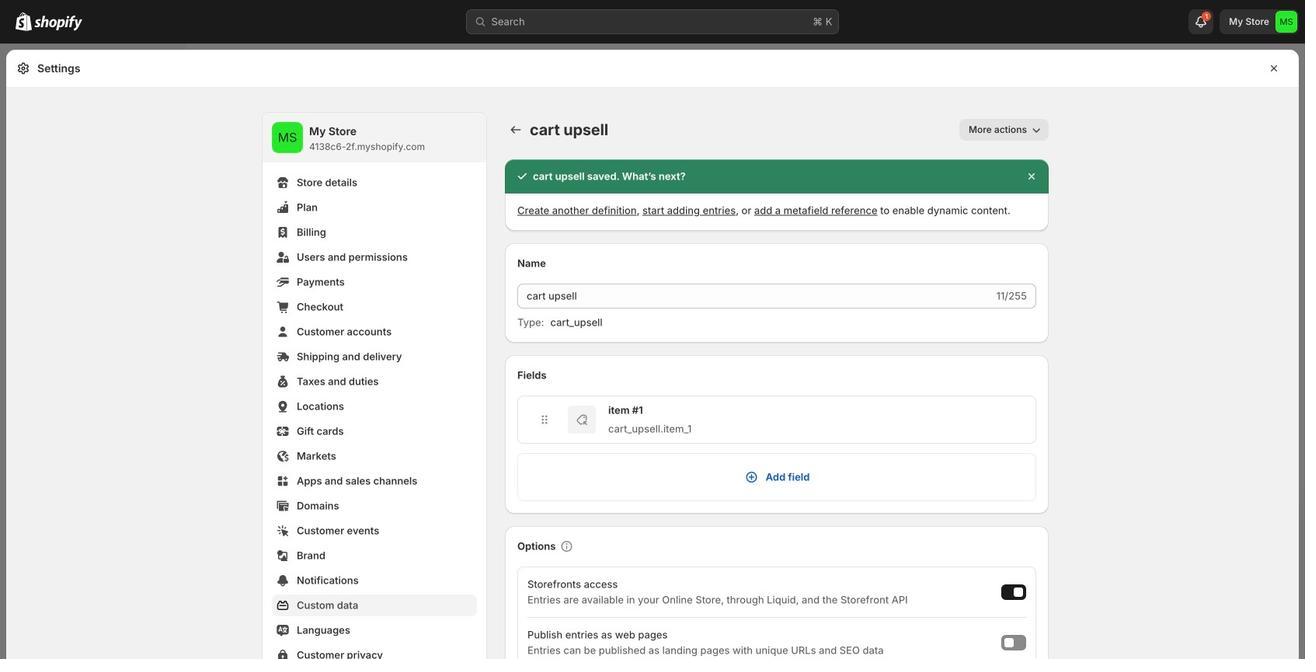 Task type: describe. For each thing, give the bounding box(es) containing it.
settings dialog
[[6, 50, 1299, 659]]

0 vertical spatial my store image
[[1276, 11, 1298, 33]]

shop settings menu element
[[263, 113, 487, 659]]

my store image inside shop settings menu element
[[272, 122, 303, 153]]

toggle publishing entries as web pages image
[[1005, 638, 1014, 647]]



Task type: vqa. For each thing, say whether or not it's contained in the screenshot.
Search Products text field
no



Task type: locate. For each thing, give the bounding box(es) containing it.
my store image
[[1276, 11, 1298, 33], [272, 122, 303, 153]]

shopify image
[[34, 15, 82, 31]]

0 horizontal spatial my store image
[[272, 122, 303, 153]]

Examples: Cart upsell, Fabric colors, Product bundle text field
[[518, 284, 994, 309]]

shopify image
[[16, 12, 32, 31]]

1 horizontal spatial my store image
[[1276, 11, 1298, 33]]

1 vertical spatial my store image
[[272, 122, 303, 153]]



